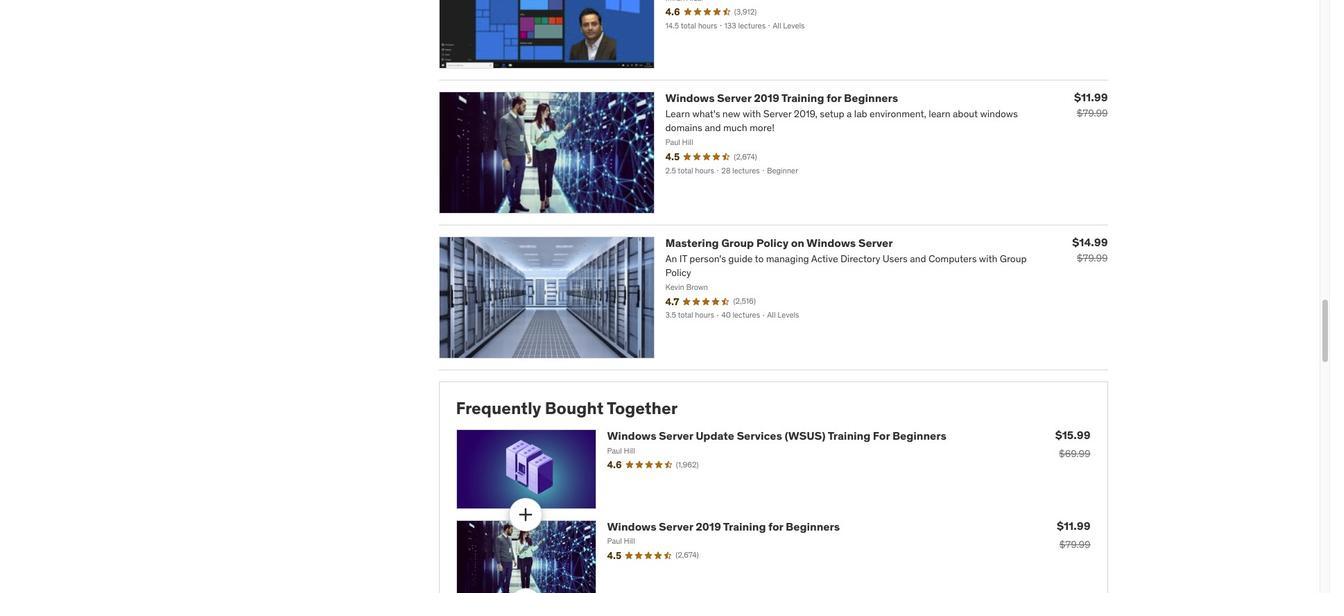 Task type: describe. For each thing, give the bounding box(es) containing it.
windows for windows server 2019 training for beginners
[[666, 91, 715, 105]]

hill inside the windows server update services (wsus) training for beginners paul hill
[[624, 446, 635, 456]]

training for windows server 2019 training for beginners paul hill
[[724, 520, 766, 534]]

2 vertical spatial $79.99
[[1060, 538, 1091, 551]]

policy
[[757, 236, 789, 250]]

update
[[696, 429, 735, 443]]

windows server update services (wsus) training for beginners link
[[607, 429, 947, 443]]

on
[[791, 236, 805, 250]]

windows server 2019 training for beginners
[[666, 91, 899, 105]]

training inside the windows server update services (wsus) training for beginners paul hill
[[828, 429, 871, 443]]

services
[[737, 429, 783, 443]]

1 vertical spatial windows server 2019 training for beginners link
[[607, 520, 840, 534]]

$15.99
[[1056, 428, 1091, 442]]

hill inside windows server 2019 training for beginners paul hill
[[624, 536, 635, 546]]

windows for windows server 2019 training for beginners paul hill
[[607, 520, 657, 534]]

windows server update services (wsus) training for beginners paul hill
[[607, 429, 947, 456]]

bought
[[545, 397, 604, 419]]

server for windows server 2019 training for beginners
[[718, 91, 752, 105]]

2019 for windows server 2019 training for beginners paul hill
[[696, 520, 721, 534]]

server for windows server 2019 training for beginners paul hill
[[659, 520, 694, 534]]

0 vertical spatial windows server 2019 training for beginners link
[[666, 91, 899, 105]]

beginners for windows server 2019 training for beginners
[[844, 91, 899, 105]]

beginners for windows server 2019 training for beginners paul hill
[[786, 520, 840, 534]]

for for windows server 2019 training for beginners
[[827, 91, 842, 105]]

(2,674)
[[676, 550, 699, 560]]

training for windows server 2019 training for beginners
[[782, 91, 825, 105]]

0 vertical spatial $11.99
[[1075, 90, 1108, 104]]

1 vertical spatial $11.99
[[1057, 519, 1091, 533]]

server for windows server update services (wsus) training for beginners paul hill
[[659, 429, 694, 443]]

$79.99 for beginners
[[1077, 107, 1108, 119]]

4.5
[[607, 549, 622, 562]]

paul inside the windows server update services (wsus) training for beginners paul hill
[[607, 446, 622, 456]]

$79.99 for server
[[1077, 252, 1108, 264]]



Task type: vqa. For each thing, say whether or not it's contained in the screenshot.
2019 to the top
yes



Task type: locate. For each thing, give the bounding box(es) containing it.
$69.99
[[1059, 448, 1091, 460]]

$79.99 inside $14.99 $79.99
[[1077, 252, 1108, 264]]

$11.99
[[1075, 90, 1108, 104], [1057, 519, 1091, 533]]

0 vertical spatial $79.99
[[1077, 107, 1108, 119]]

paul up 4.5
[[607, 536, 622, 546]]

2 vertical spatial training
[[724, 520, 766, 534]]

1 vertical spatial beginners
[[893, 429, 947, 443]]

2 paul from the top
[[607, 536, 622, 546]]

$15.99 $69.99
[[1056, 428, 1091, 460]]

1 vertical spatial training
[[828, 429, 871, 443]]

$14.99 $79.99
[[1073, 235, 1108, 264]]

hill
[[624, 446, 635, 456], [624, 536, 635, 546]]

mastering group policy on windows server link
[[666, 236, 893, 250]]

2 hill from the top
[[624, 536, 635, 546]]

for inside windows server 2019 training for beginners paul hill
[[769, 520, 784, 534]]

2019 inside windows server 2019 training for beginners paul hill
[[696, 520, 721, 534]]

beginners inside the windows server update services (wsus) training for beginners paul hill
[[893, 429, 947, 443]]

1 hill from the top
[[624, 446, 635, 456]]

windows inside the windows server update services (wsus) training for beginners paul hill
[[607, 429, 657, 443]]

4.6
[[607, 459, 622, 471]]

(wsus)
[[785, 429, 826, 443]]

1 horizontal spatial training
[[782, 91, 825, 105]]

1 paul from the top
[[607, 446, 622, 456]]

server inside windows server 2019 training for beginners paul hill
[[659, 520, 694, 534]]

for for windows server 2019 training for beginners paul hill
[[769, 520, 784, 534]]

paul up 4.6
[[607, 446, 622, 456]]

training
[[782, 91, 825, 105], [828, 429, 871, 443], [724, 520, 766, 534]]

(1,962)
[[676, 460, 699, 470]]

2 vertical spatial beginners
[[786, 520, 840, 534]]

1 vertical spatial $11.99 $79.99
[[1057, 519, 1091, 551]]

2674 reviews element
[[676, 550, 699, 561]]

server inside the windows server update services (wsus) training for beginners paul hill
[[659, 429, 694, 443]]

1 vertical spatial $79.99
[[1077, 252, 1108, 264]]

for
[[873, 429, 890, 443]]

together
[[607, 397, 678, 419]]

0 vertical spatial hill
[[624, 446, 635, 456]]

1 vertical spatial for
[[769, 520, 784, 534]]

$11.99 $79.99
[[1075, 90, 1108, 119], [1057, 519, 1091, 551]]

beginners inside windows server 2019 training for beginners paul hill
[[786, 520, 840, 534]]

0 horizontal spatial training
[[724, 520, 766, 534]]

0 horizontal spatial 2019
[[696, 520, 721, 534]]

training inside windows server 2019 training for beginners paul hill
[[724, 520, 766, 534]]

server
[[718, 91, 752, 105], [859, 236, 893, 250], [659, 429, 694, 443], [659, 520, 694, 534]]

paul inside windows server 2019 training for beginners paul hill
[[607, 536, 622, 546]]

mastering
[[666, 236, 719, 250]]

0 vertical spatial beginners
[[844, 91, 899, 105]]

0 horizontal spatial for
[[769, 520, 784, 534]]

2019
[[754, 91, 780, 105], [696, 520, 721, 534]]

paul
[[607, 446, 622, 456], [607, 536, 622, 546]]

frequently bought together
[[456, 397, 678, 419]]

windows inside windows server 2019 training for beginners paul hill
[[607, 520, 657, 534]]

1 vertical spatial 2019
[[696, 520, 721, 534]]

0 vertical spatial 2019
[[754, 91, 780, 105]]

windows
[[666, 91, 715, 105], [807, 236, 856, 250], [607, 429, 657, 443], [607, 520, 657, 534]]

windows server 2019 training for beginners link
[[666, 91, 899, 105], [607, 520, 840, 534]]

1 horizontal spatial for
[[827, 91, 842, 105]]

frequently
[[456, 397, 542, 419]]

for
[[827, 91, 842, 105], [769, 520, 784, 534]]

2019 for windows server 2019 training for beginners
[[754, 91, 780, 105]]

0 vertical spatial for
[[827, 91, 842, 105]]

windows for windows server update services (wsus) training for beginners paul hill
[[607, 429, 657, 443]]

1 horizontal spatial 2019
[[754, 91, 780, 105]]

$79.99
[[1077, 107, 1108, 119], [1077, 252, 1108, 264], [1060, 538, 1091, 551]]

1 vertical spatial paul
[[607, 536, 622, 546]]

2 horizontal spatial training
[[828, 429, 871, 443]]

0 vertical spatial training
[[782, 91, 825, 105]]

1962 reviews element
[[676, 460, 699, 471]]

1 vertical spatial hill
[[624, 536, 635, 546]]

beginners
[[844, 91, 899, 105], [893, 429, 947, 443], [786, 520, 840, 534]]

$14.99
[[1073, 235, 1108, 249]]

group
[[722, 236, 754, 250]]

0 vertical spatial $11.99 $79.99
[[1075, 90, 1108, 119]]

0 vertical spatial paul
[[607, 446, 622, 456]]

windows server 2019 training for beginners paul hill
[[607, 520, 840, 546]]

mastering group policy on windows server
[[666, 236, 893, 250]]



